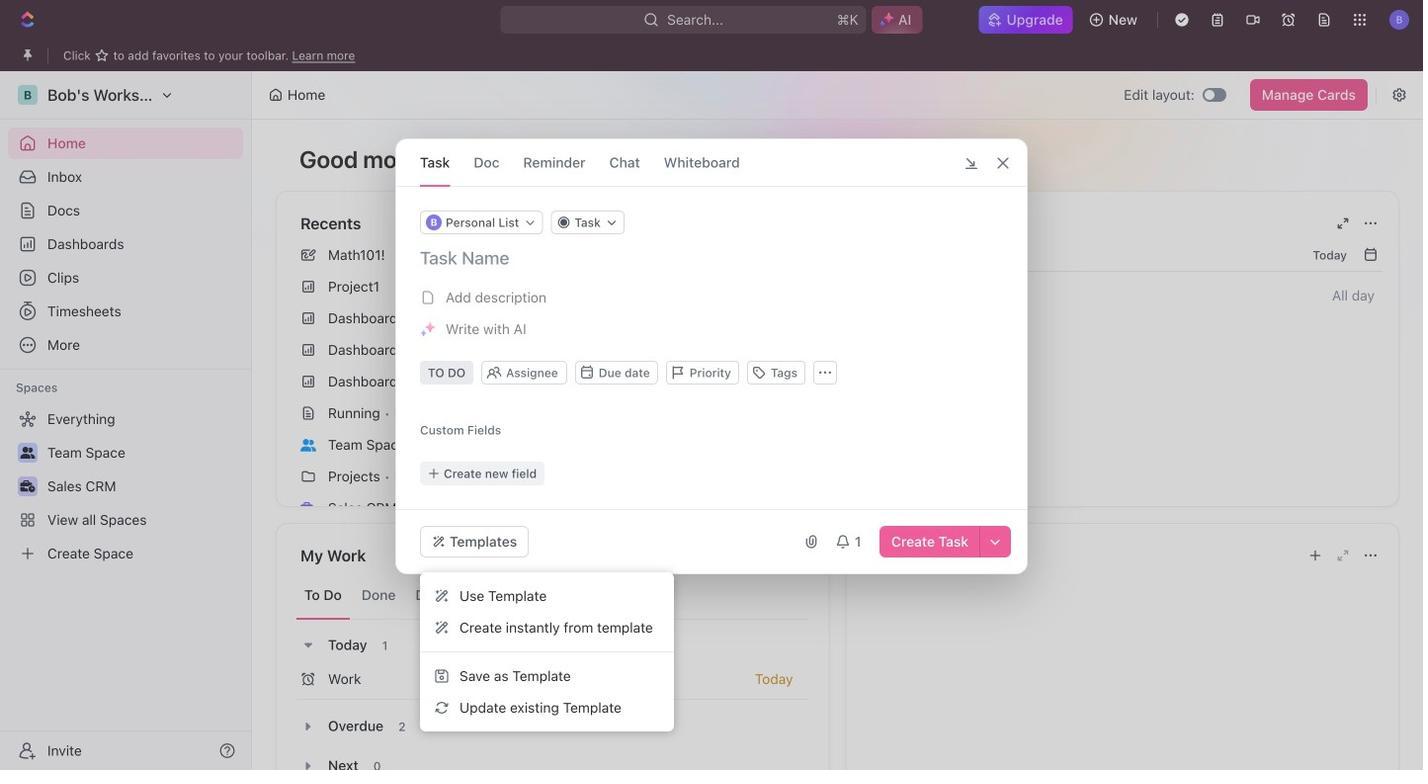 Task type: describe. For each thing, give the bounding box(es) containing it.
user group image
[[301, 439, 316, 451]]

business time image
[[301, 502, 316, 515]]

Task Name text field
[[420, 246, 1007, 270]]



Task type: locate. For each thing, give the bounding box(es) containing it.
tab list
[[297, 571, 809, 620]]

dialog
[[395, 138, 1028, 574]]

tree inside sidebar navigation
[[8, 403, 243, 569]]

tree
[[8, 403, 243, 569]]

sidebar navigation
[[0, 71, 252, 770]]



Task type: vqa. For each thing, say whether or not it's contained in the screenshot.
Upgrade link
no



